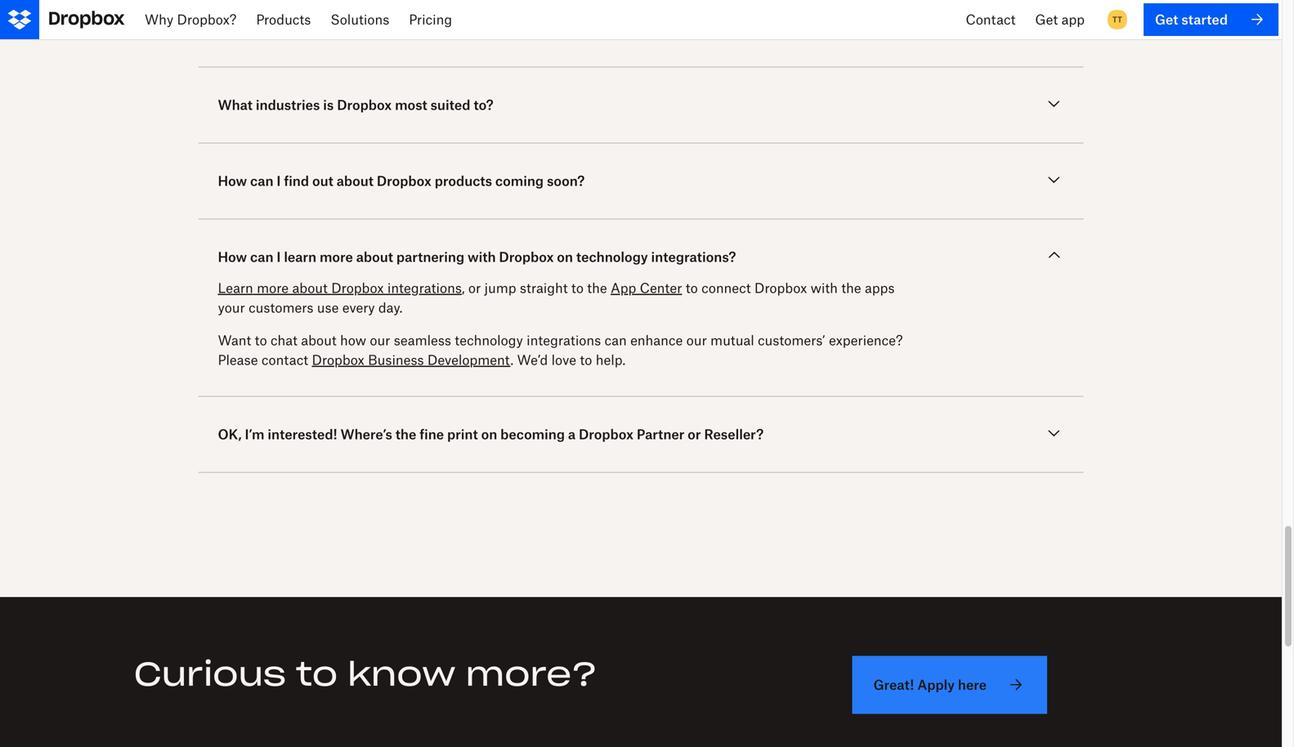 Task type: locate. For each thing, give the bounding box(es) containing it.
apps
[[865, 280, 895, 296]]

the
[[587, 280, 607, 296], [841, 280, 861, 296], [395, 426, 416, 442]]

0 horizontal spatial get
[[1035, 11, 1058, 27]]

1 vertical spatial how
[[218, 249, 247, 265]]

technology inside want to chat about how our seamless technology integrations can enhance our mutual customers' experience? please contact
[[455, 332, 523, 348]]

how
[[218, 173, 247, 189], [218, 249, 247, 265]]

the for day.
[[841, 280, 861, 296]]

great!
[[873, 677, 914, 693]]

2 horizontal spatial the
[[841, 280, 861, 296]]

1 horizontal spatial or
[[688, 426, 701, 442]]

our left "mutual" on the right of the page
[[686, 332, 707, 348]]

with up the jump
[[468, 249, 496, 265]]

technology up development
[[455, 332, 523, 348]]

2 i from the top
[[277, 249, 281, 265]]

print
[[447, 426, 478, 442]]

0 horizontal spatial on
[[481, 426, 497, 442]]

or right ,
[[468, 280, 481, 296]]

1 vertical spatial more
[[257, 280, 289, 296]]

or right partner
[[688, 426, 701, 442]]

day.
[[378, 300, 403, 316]]

our up business
[[370, 332, 390, 348]]

0 vertical spatial i
[[277, 173, 281, 189]]

find
[[284, 173, 309, 189]]

1 horizontal spatial with
[[811, 280, 838, 296]]

reseller?
[[704, 426, 764, 442]]

interested!
[[268, 426, 337, 442]]

app
[[1061, 11, 1085, 27]]

get
[[1155, 11, 1178, 27], [1035, 11, 1058, 27]]

a
[[568, 426, 576, 442]]

0 vertical spatial more
[[320, 249, 353, 265]]

0 vertical spatial with
[[468, 249, 496, 265]]

the left the app
[[587, 280, 607, 296]]

help.
[[596, 352, 626, 368]]

pricing link
[[399, 0, 462, 39]]

0 horizontal spatial or
[[468, 280, 481, 296]]

get started link
[[1144, 3, 1278, 36]]

on
[[557, 249, 573, 265], [481, 426, 497, 442]]

with inside to connect dropbox with the apps your customers use every day.
[[811, 280, 838, 296]]

learn
[[284, 249, 316, 265]]

0 horizontal spatial with
[[468, 249, 496, 265]]

1 horizontal spatial more
[[320, 249, 353, 265]]

development
[[427, 352, 510, 368]]

0 horizontal spatial more
[[257, 280, 289, 296]]

app
[[611, 280, 636, 296]]

our
[[370, 332, 390, 348], [686, 332, 707, 348]]

we'd
[[517, 352, 548, 368]]

soon?
[[547, 173, 585, 189]]

how up learn
[[218, 249, 247, 265]]

0 vertical spatial or
[[468, 280, 481, 296]]

suited
[[430, 97, 470, 113]]

jump
[[484, 280, 516, 296]]

integrations up love
[[527, 332, 601, 348]]

more
[[320, 249, 353, 265], [257, 280, 289, 296]]

1 vertical spatial integrations
[[527, 332, 601, 348]]

pricing
[[409, 11, 452, 27]]

1 vertical spatial i
[[277, 249, 281, 265]]

know
[[348, 653, 456, 695]]

more up customers at the left of page
[[257, 280, 289, 296]]

on right print
[[481, 426, 497, 442]]

becoming
[[500, 426, 565, 442]]

get left app
[[1035, 11, 1058, 27]]

1 horizontal spatial on
[[557, 249, 573, 265]]

how can i learn more about partnering with dropbox on technology integrations?
[[218, 249, 736, 265]]

most
[[395, 97, 427, 113]]

1 horizontal spatial the
[[587, 280, 607, 296]]

1 vertical spatial with
[[811, 280, 838, 296]]

get app button
[[1025, 0, 1094, 39]]

tt
[[1112, 14, 1122, 25]]

why dropbox? button
[[135, 0, 246, 39]]

get inside popup button
[[1035, 11, 1058, 27]]

2 how from the top
[[218, 249, 247, 265]]

enhance
[[630, 332, 683, 348]]

0 horizontal spatial the
[[395, 426, 416, 442]]

0 vertical spatial how
[[218, 173, 247, 189]]

how left find
[[218, 173, 247, 189]]

to
[[571, 280, 584, 296], [686, 280, 698, 296], [255, 332, 267, 348], [580, 352, 592, 368], [296, 653, 338, 695]]

2 our from the left
[[686, 332, 707, 348]]

1 i from the top
[[277, 173, 281, 189]]

curious
[[134, 653, 286, 695]]

.
[[510, 352, 514, 368]]

the left apps on the right of the page
[[841, 280, 861, 296]]

contact button
[[956, 0, 1025, 39]]

apply
[[917, 677, 955, 693]]

technology up the app
[[576, 249, 648, 265]]

dropbox
[[367, 21, 422, 37], [337, 97, 392, 113], [377, 173, 431, 189], [499, 249, 554, 265], [331, 280, 384, 296], [754, 280, 807, 296], [312, 352, 364, 368], [579, 426, 633, 442]]

get left the started
[[1155, 11, 1178, 27]]

the left fine
[[395, 426, 416, 442]]

the inside to connect dropbox with the apps your customers use every day.
[[841, 280, 861, 296]]

integrations link
[[384, 280, 462, 296]]

1 horizontal spatial integrations
[[527, 332, 601, 348]]

0 horizontal spatial our
[[370, 332, 390, 348]]

mutual
[[710, 332, 754, 348]]

about up dropbox link
[[356, 249, 393, 265]]

learn link
[[218, 280, 253, 296]]

your
[[218, 300, 245, 316]]

integrations down partnering
[[387, 280, 462, 296]]

coming
[[495, 173, 544, 189]]

can
[[341, 21, 364, 37], [250, 173, 273, 189], [250, 249, 273, 265], [605, 332, 627, 348]]

dropbox link
[[331, 280, 384, 296]]

i left learn
[[277, 249, 281, 265]]

products button
[[246, 0, 321, 39]]

with left apps on the right of the page
[[811, 280, 838, 296]]

dropbox inside to connect dropbox with the apps your customers use every day.
[[754, 280, 807, 296]]

1 vertical spatial on
[[481, 426, 497, 442]]

0 vertical spatial integrations
[[387, 280, 462, 296]]

what industries is dropbox most suited to?
[[218, 97, 493, 113]]

partners
[[425, 21, 480, 37]]

customers'
[[758, 332, 825, 348]]

tt button
[[1104, 7, 1130, 33]]

more right learn
[[320, 249, 353, 265]]

want
[[218, 332, 251, 348]]

solutions button
[[321, 0, 399, 39]]

can left learn
[[250, 249, 273, 265]]

integrations
[[387, 280, 462, 296], [527, 332, 601, 348]]

1 vertical spatial technology
[[455, 332, 523, 348]]

1 horizontal spatial get
[[1155, 11, 1178, 27]]

0 horizontal spatial technology
[[455, 332, 523, 348]]

0 vertical spatial technology
[[576, 249, 648, 265]]

can up help. at the top left
[[605, 332, 627, 348]]

fine
[[420, 426, 444, 442]]

on up straight
[[557, 249, 573, 265]]

i left find
[[277, 173, 281, 189]]

here
[[958, 677, 987, 693]]

0 horizontal spatial integrations
[[387, 280, 462, 296]]

straight
[[520, 280, 568, 296]]

use
[[317, 300, 339, 316]]

about down use
[[301, 332, 337, 348]]

or
[[468, 280, 481, 296], [688, 426, 701, 442]]

partnering
[[396, 249, 464, 265]]

1 how from the top
[[218, 173, 247, 189]]

1 horizontal spatial our
[[686, 332, 707, 348]]



Task type: vqa. For each thing, say whether or not it's contained in the screenshot.
group
no



Task type: describe. For each thing, give the bounding box(es) containing it.
love
[[551, 352, 576, 368]]

want to chat about how our seamless technology integrations can enhance our mutual customers' experience? please contact
[[218, 332, 903, 368]]

industries
[[256, 97, 320, 113]]

customers
[[249, 300, 313, 316]]

where's
[[340, 426, 392, 442]]

learn
[[218, 280, 253, 296]]

,
[[462, 280, 465, 296]]

how for how can i find out about dropbox products coming soon?
[[218, 173, 247, 189]]

0 vertical spatial on
[[557, 249, 573, 265]]

out
[[312, 173, 333, 189]]

ok,
[[218, 426, 242, 442]]

to?
[[474, 97, 493, 113]]

chat
[[271, 332, 297, 348]]

center
[[640, 280, 682, 296]]

i for find
[[277, 173, 281, 189]]

1 horizontal spatial technology
[[576, 249, 648, 265]]

great! apply here link
[[852, 656, 1047, 714]]

about inside want to chat about how our seamless technology integrations can enhance our mutual customers' experience? please contact
[[301, 332, 337, 348]]

to inside to connect dropbox with the apps your customers use every day.
[[686, 280, 698, 296]]

why
[[145, 11, 173, 27]]

integrations?
[[651, 249, 736, 265]]

i'm
[[245, 426, 264, 442]]

which distributors can dropbox partners work with?
[[218, 21, 553, 37]]

get for get started
[[1155, 11, 1178, 27]]

to inside want to chat about how our seamless technology integrations can enhance our mutual customers' experience? please contact
[[255, 332, 267, 348]]

contact
[[966, 11, 1015, 27]]

can right distributors
[[341, 21, 364, 37]]

learn more about dropbox integrations , or jump straight to the app center
[[218, 280, 682, 296]]

1 our from the left
[[370, 332, 390, 348]]

get app
[[1035, 11, 1085, 27]]

i for learn
[[277, 249, 281, 265]]

what
[[218, 97, 253, 113]]

business
[[368, 352, 424, 368]]

about up use
[[292, 280, 328, 296]]

get started
[[1155, 11, 1228, 27]]

started
[[1181, 11, 1228, 27]]

please
[[218, 352, 258, 368]]

products
[[435, 173, 492, 189]]

dropbox business development . we'd love to help.
[[312, 352, 626, 368]]

seamless
[[394, 332, 451, 348]]

how
[[340, 332, 366, 348]]

connect
[[701, 280, 751, 296]]

to connect dropbox with the apps your customers use every day.
[[218, 280, 895, 316]]

about right out
[[337, 173, 374, 189]]

every
[[342, 300, 375, 316]]

more?
[[466, 653, 597, 695]]

dropbox?
[[177, 11, 237, 27]]

which
[[218, 21, 259, 37]]

get for get app
[[1035, 11, 1058, 27]]

how can i find out about dropbox products coming soon?
[[218, 173, 585, 189]]

how for how can i learn more about partnering with dropbox on technology integrations?
[[218, 249, 247, 265]]

integrations inside want to chat about how our seamless technology integrations can enhance our mutual customers' experience? please contact
[[527, 332, 601, 348]]

is
[[323, 97, 334, 113]]

more about link
[[253, 280, 331, 296]]

work
[[483, 21, 515, 37]]

contact
[[261, 352, 308, 368]]

app center link
[[611, 280, 682, 296]]

the for dropbox
[[395, 426, 416, 442]]

why dropbox?
[[145, 11, 237, 27]]

products
[[256, 11, 311, 27]]

with?
[[518, 21, 553, 37]]

can left find
[[250, 173, 273, 189]]

great! apply here
[[873, 677, 987, 693]]

curious to know more?
[[134, 653, 597, 695]]

ok, i'm interested! where's the fine print on becoming a dropbox partner or reseller?
[[218, 426, 764, 442]]

solutions
[[330, 11, 389, 27]]

partner
[[637, 426, 684, 442]]

can inside want to chat about how our seamless technology integrations can enhance our mutual customers' experience? please contact
[[605, 332, 627, 348]]

experience?
[[829, 332, 903, 348]]

1 vertical spatial or
[[688, 426, 701, 442]]

dropbox business development link
[[312, 352, 510, 368]]

distributors
[[263, 21, 338, 37]]



